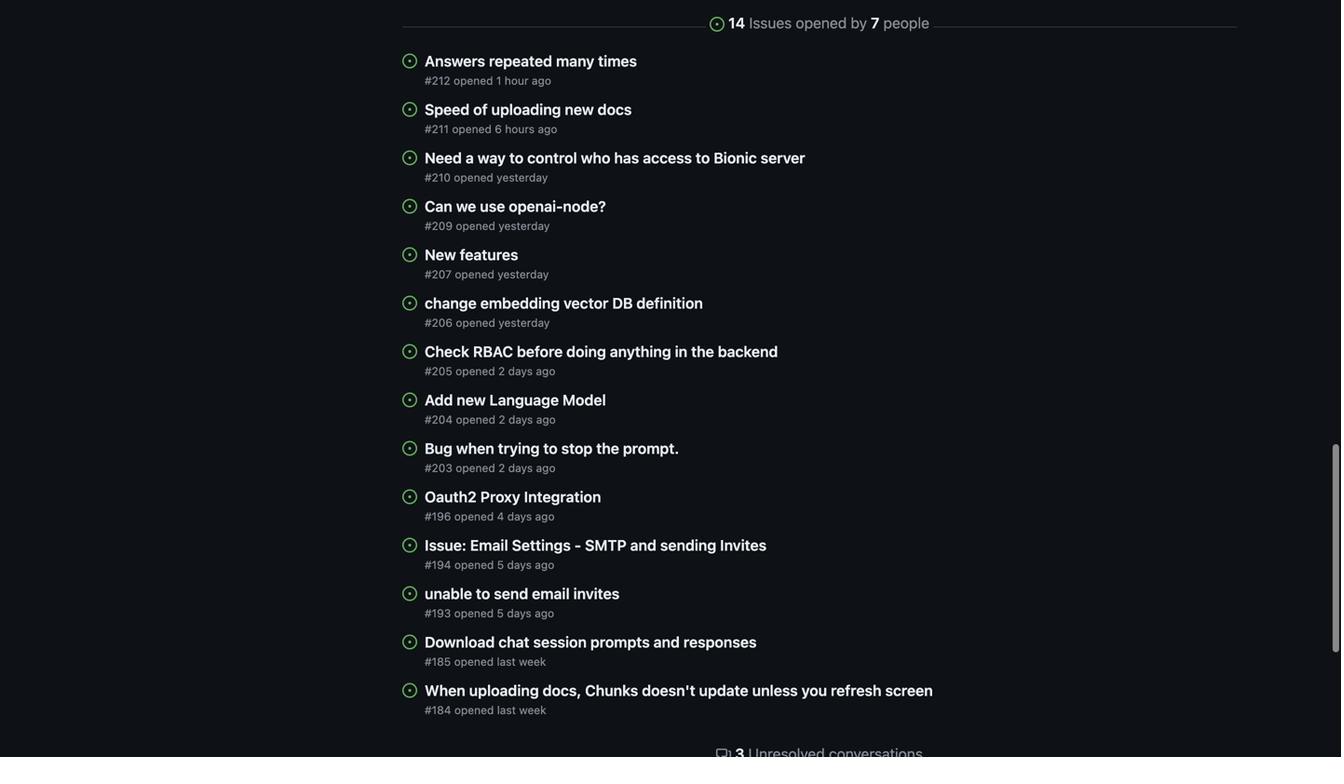 Task type: vqa. For each thing, say whether or not it's contained in the screenshot.


Task type: locate. For each thing, give the bounding box(es) containing it.
hour
[[505, 74, 529, 87]]

opened down we
[[456, 219, 495, 232]]

1 vertical spatial 2
[[499, 413, 505, 426]]

1 vertical spatial 5
[[497, 607, 504, 620]]

2 inside bug when trying to stop the prompt. #203 opened 2 days ago
[[498, 462, 505, 475]]

download
[[425, 633, 495, 651]]

and inside issue: email settings - smtp and sending invites #194 opened 5 days ago
[[630, 537, 657, 554]]

issue opened image for add
[[402, 393, 417, 408]]

week inside the when uploading docs, chunks doesn't update unless you refresh screen #184 opened last week
[[519, 704, 546, 717]]

comment discussion image
[[716, 748, 731, 757]]

the
[[691, 343, 714, 360], [596, 440, 619, 457]]

yesterday inside the new features #207 opened yesterday
[[498, 268, 549, 281]]

2 down add new language model link
[[499, 413, 505, 426]]

and
[[630, 537, 657, 554], [654, 633, 680, 651]]

last
[[497, 655, 516, 668], [497, 704, 516, 717]]

1 week from the top
[[519, 655, 546, 668]]

change
[[425, 294, 477, 312]]

node?
[[563, 197, 606, 215]]

uploading inside the when uploading docs, chunks doesn't update unless you refresh screen #184 opened last week
[[469, 682, 539, 700]]

opened inside the when uploading docs, chunks doesn't update unless you refresh screen #184 opened last week
[[454, 704, 494, 717]]

ago
[[532, 74, 551, 87], [538, 122, 557, 136], [536, 365, 556, 378], [536, 413, 556, 426], [536, 462, 556, 475], [535, 510, 555, 523], [535, 558, 555, 571], [535, 607, 554, 620]]

opened inside answers repeated many times #212 opened 1 hour ago
[[454, 74, 493, 87]]

opened down unable
[[454, 607, 494, 620]]

#211
[[425, 122, 449, 136]]

2
[[498, 365, 505, 378], [499, 413, 505, 426], [498, 462, 505, 475]]

opened left '1' on the left of the page
[[454, 74, 493, 87]]

0 vertical spatial 2
[[498, 365, 505, 378]]

days inside oauth2 proxy integration #196 opened 4 days ago
[[507, 510, 532, 523]]

to
[[509, 149, 524, 167], [696, 149, 710, 167], [543, 440, 558, 457], [476, 585, 490, 603]]

by
[[851, 14, 867, 32]]

opened up the when in the bottom left of the page
[[456, 413, 496, 426]]

the inside check rbac before doing anything in the backend #205 opened 2 days ago
[[691, 343, 714, 360]]

ago down language
[[536, 413, 556, 426]]

0 horizontal spatial the
[[596, 440, 619, 457]]

issue opened image for new features
[[402, 247, 417, 262]]

issue opened image left download
[[402, 635, 417, 650]]

rbac
[[473, 343, 513, 360]]

can
[[425, 197, 452, 215]]

ago down speed of uploading new docs link
[[538, 122, 557, 136]]

check rbac before doing anything in the backend #205 opened 2 days ago
[[425, 343, 778, 378]]

days down the unable to send email invites link
[[507, 607, 532, 620]]

answers repeated many times #212 opened 1 hour ago
[[425, 52, 637, 87]]

week down chat
[[519, 655, 546, 668]]

issue opened image left change
[[402, 296, 417, 311]]

1 horizontal spatial new
[[565, 101, 594, 118]]

you
[[802, 682, 827, 700]]

need
[[425, 149, 462, 167]]

ago inside unable to send email invites #193 opened 5 days ago
[[535, 607, 554, 620]]

4 issue opened image from the top
[[402, 441, 417, 456]]

0 vertical spatial the
[[691, 343, 714, 360]]

yesterday down the can we use openai-node? link
[[499, 219, 550, 232]]

issue: email settings - smtp and sending invites #194 opened 5 days ago
[[425, 537, 767, 571]]

issue opened image left need
[[402, 150, 417, 165]]

language
[[490, 391, 559, 409]]

week inside the download chat session prompts and responses #185 opened last week
[[519, 655, 546, 668]]

0 vertical spatial and
[[630, 537, 657, 554]]

new left docs on the left of page
[[565, 101, 594, 118]]

chunks
[[585, 682, 638, 700]]

ago down "settings" at the left bottom of page
[[535, 558, 555, 571]]

issue opened image left answers at top
[[402, 54, 417, 68]]

and right smtp
[[630, 537, 657, 554]]

2 2 from the top
[[499, 413, 505, 426]]

issue opened image
[[402, 150, 417, 165], [402, 296, 417, 311], [402, 393, 417, 408], [402, 441, 417, 456], [402, 489, 417, 504]]

issue opened image left check
[[402, 344, 417, 359]]

days inside add new language model #204 opened 2 days ago
[[509, 413, 533, 426]]

1 vertical spatial last
[[497, 704, 516, 717]]

yesterday inside can we use openai-node? #209 opened yesterday
[[499, 219, 550, 232]]

to left the send on the left of page
[[476, 585, 490, 603]]

proxy
[[480, 488, 520, 506]]

1 vertical spatial new
[[457, 391, 486, 409]]

issue opened image
[[710, 17, 725, 32], [402, 54, 417, 68], [402, 102, 417, 117], [402, 199, 417, 214], [402, 247, 417, 262], [402, 344, 417, 359], [402, 538, 417, 553], [402, 586, 417, 601], [402, 635, 417, 650], [402, 683, 417, 698]]

control
[[527, 149, 577, 167]]

5 down email
[[497, 558, 504, 571]]

opened down email
[[454, 558, 494, 571]]

issues
[[749, 14, 792, 32]]

ago down integration
[[535, 510, 555, 523]]

opened inside can we use openai-node? #209 opened yesterday
[[456, 219, 495, 232]]

1 vertical spatial and
[[654, 633, 680, 651]]

add new language model #204 opened 2 days ago
[[425, 391, 606, 426]]

speed of uploading new docs #211 opened 6 hours ago
[[425, 101, 632, 136]]

new
[[565, 101, 594, 118], [457, 391, 486, 409]]

issue opened image left add
[[402, 393, 417, 408]]

opened inside check rbac before doing anything in the backend #205 opened 2 days ago
[[456, 365, 495, 378]]

bug when trying to stop the prompt. #203 opened 2 days ago
[[425, 440, 679, 475]]

opened down download
[[454, 655, 494, 668]]

opened left 4
[[454, 510, 494, 523]]

days down language
[[509, 413, 533, 426]]

2 week from the top
[[519, 704, 546, 717]]

oauth2
[[425, 488, 477, 506]]

the inside bug when trying to stop the prompt. #203 opened 2 days ago
[[596, 440, 619, 457]]

and right prompts on the bottom of the page
[[654, 633, 680, 651]]

5 inside issue: email settings - smtp and sending invites #194 opened 5 days ago
[[497, 558, 504, 571]]

days right 4
[[507, 510, 532, 523]]

5 issue opened image from the top
[[402, 489, 417, 504]]

#196
[[425, 510, 451, 523]]

server
[[761, 149, 805, 167]]

doing
[[567, 343, 606, 360]]

days inside issue: email settings - smtp and sending invites #194 opened 5 days ago
[[507, 558, 532, 571]]

4
[[497, 510, 504, 523]]

issue opened image for can we use openai-node?
[[402, 199, 417, 214]]

to inside bug when trying to stop the prompt. #203 opened 2 days ago
[[543, 440, 558, 457]]

2 vertical spatial 2
[[498, 462, 505, 475]]

can we use openai-node? link
[[425, 197, 606, 215]]

unless
[[752, 682, 798, 700]]

uploading down chat
[[469, 682, 539, 700]]

speed
[[425, 101, 470, 118]]

opened down new features link
[[455, 268, 494, 281]]

issue opened image left unable
[[402, 586, 417, 601]]

0 vertical spatial uploading
[[491, 101, 561, 118]]

uploading
[[491, 101, 561, 118], [469, 682, 539, 700]]

issue opened image left the speed
[[402, 102, 417, 117]]

email
[[532, 585, 570, 603]]

opened down the a on the top of the page
[[454, 171, 493, 184]]

responses
[[684, 633, 757, 651]]

new inside add new language model #204 opened 2 days ago
[[457, 391, 486, 409]]

#184
[[425, 704, 451, 717]]

2 down the rbac
[[498, 365, 505, 378]]

opened inside the new features #207 opened yesterday
[[455, 268, 494, 281]]

issue opened image left oauth2
[[402, 489, 417, 504]]

2 issue opened image from the top
[[402, 296, 417, 311]]

trying
[[498, 440, 540, 457]]

1 vertical spatial week
[[519, 704, 546, 717]]

ago inside issue: email settings - smtp and sending invites #194 opened 5 days ago
[[535, 558, 555, 571]]

1 issue opened image from the top
[[402, 150, 417, 165]]

ago inside speed of uploading new docs #211 opened 6 hours ago
[[538, 122, 557, 136]]

7
[[871, 14, 880, 32]]

docs,
[[543, 682, 582, 700]]

#185
[[425, 655, 451, 668]]

uploading inside speed of uploading new docs #211 opened 6 hours ago
[[491, 101, 561, 118]]

issue opened image for oauth2
[[402, 489, 417, 504]]

yesterday inside change embedding vector db definition #206 opened yesterday
[[499, 316, 550, 329]]

issue opened image left issue:
[[402, 538, 417, 553]]

3 issue opened image from the top
[[402, 393, 417, 408]]

1 horizontal spatial the
[[691, 343, 714, 360]]

days down before
[[508, 365, 533, 378]]

stop
[[561, 440, 593, 457]]

0 vertical spatial new
[[565, 101, 594, 118]]

settings
[[512, 537, 571, 554]]

1 5 from the top
[[497, 558, 504, 571]]

openai-
[[509, 197, 563, 215]]

0 vertical spatial last
[[497, 655, 516, 668]]

opened down change
[[456, 316, 495, 329]]

0 horizontal spatial new
[[457, 391, 486, 409]]

opened down when
[[454, 704, 494, 717]]

opened down of
[[452, 122, 492, 136]]

days up the unable to send email invites link
[[507, 558, 532, 571]]

opened inside speed of uploading new docs #211 opened 6 hours ago
[[452, 122, 492, 136]]

email
[[470, 537, 508, 554]]

ago down before
[[536, 365, 556, 378]]

db
[[612, 294, 633, 312]]

issue opened image for unable to send email invites
[[402, 586, 417, 601]]

days down trying
[[508, 462, 533, 475]]

repeated
[[489, 52, 552, 70]]

0 vertical spatial 5
[[497, 558, 504, 571]]

the right stop
[[596, 440, 619, 457]]

new right add
[[457, 391, 486, 409]]

unable to send email invites #193 opened 5 days ago
[[425, 585, 620, 620]]

opened down the when in the bottom left of the page
[[456, 462, 495, 475]]

issue opened image left when
[[402, 683, 417, 698]]

to left bionic
[[696, 149, 710, 167]]

0 vertical spatial week
[[519, 655, 546, 668]]

of
[[473, 101, 488, 118]]

3 2 from the top
[[498, 462, 505, 475]]

2 down trying
[[498, 462, 505, 475]]

1 vertical spatial uploading
[[469, 682, 539, 700]]

1 last from the top
[[497, 655, 516, 668]]

ago inside oauth2 proxy integration #196 opened 4 days ago
[[535, 510, 555, 523]]

to left stop
[[543, 440, 558, 457]]

ago down the email
[[535, 607, 554, 620]]

ago down answers repeated many times link at the top left
[[532, 74, 551, 87]]

check rbac before doing anything in the backend link
[[425, 343, 778, 360]]

issue opened image left new in the left top of the page
[[402, 247, 417, 262]]

2 last from the top
[[497, 704, 516, 717]]

add
[[425, 391, 453, 409]]

1 vertical spatial the
[[596, 440, 619, 457]]

to right way
[[509, 149, 524, 167]]

need a way to control who has access to bionic server #210 opened yesterday
[[425, 149, 805, 184]]

opened inside oauth2 proxy integration #196 opened 4 days ago
[[454, 510, 494, 523]]

yesterday down embedding
[[499, 316, 550, 329]]

opened
[[796, 14, 847, 32], [454, 74, 493, 87], [452, 122, 492, 136], [454, 171, 493, 184], [456, 219, 495, 232], [455, 268, 494, 281], [456, 316, 495, 329], [456, 365, 495, 378], [456, 413, 496, 426], [456, 462, 495, 475], [454, 510, 494, 523], [454, 558, 494, 571], [454, 607, 494, 620], [454, 655, 494, 668], [454, 704, 494, 717]]

use
[[480, 197, 505, 215]]

opened down the rbac
[[456, 365, 495, 378]]

the right in in the right of the page
[[691, 343, 714, 360]]

backend
[[718, 343, 778, 360]]

issue opened image for change
[[402, 296, 417, 311]]

issue opened image left bug
[[402, 441, 417, 456]]

and inside the download chat session prompts and responses #185 opened last week
[[654, 633, 680, 651]]

1 2 from the top
[[498, 365, 505, 378]]

uploading up 'hours'
[[491, 101, 561, 118]]

2 inside check rbac before doing anything in the backend #205 opened 2 days ago
[[498, 365, 505, 378]]

week down docs,
[[519, 704, 546, 717]]

opened inside issue: email settings - smtp and sending invites #194 opened 5 days ago
[[454, 558, 494, 571]]

5 down the send on the left of page
[[497, 607, 504, 620]]

unable to send email invites link
[[425, 585, 620, 603]]

#212
[[425, 74, 450, 87]]

yesterday up the can we use openai-node? link
[[497, 171, 548, 184]]

2 5 from the top
[[497, 607, 504, 620]]

#205
[[425, 365, 452, 378]]

yesterday up embedding
[[498, 268, 549, 281]]

issue opened image for bug
[[402, 441, 417, 456]]

many
[[556, 52, 594, 70]]

issue opened image left can
[[402, 199, 417, 214]]

ago down 'bug when trying to stop the prompt.' link
[[536, 462, 556, 475]]



Task type: describe. For each thing, give the bounding box(es) containing it.
sending
[[660, 537, 716, 554]]

ago inside bug when trying to stop the prompt. #203 opened 2 days ago
[[536, 462, 556, 475]]

update
[[699, 682, 749, 700]]

#209
[[425, 219, 453, 232]]

yesterday inside 'need a way to control who has access to bionic server #210 opened yesterday'
[[497, 171, 548, 184]]

5 inside unable to send email invites #193 opened 5 days ago
[[497, 607, 504, 620]]

change embedding vector db definition link
[[425, 294, 703, 312]]

6
[[495, 122, 502, 136]]

#210
[[425, 171, 451, 184]]

before
[[517, 343, 563, 360]]

last inside the when uploading docs, chunks doesn't update unless you refresh screen #184 opened last week
[[497, 704, 516, 717]]

2 inside add new language model #204 opened 2 days ago
[[499, 413, 505, 426]]

has
[[614, 149, 639, 167]]

vector
[[564, 294, 609, 312]]

refresh
[[831, 682, 882, 700]]

days inside check rbac before doing anything in the backend #205 opened 2 days ago
[[508, 365, 533, 378]]

when
[[456, 440, 494, 457]]

when uploading docs, chunks doesn't update unless you refresh screen #184 opened last week
[[425, 682, 933, 717]]

14
[[729, 14, 745, 32]]

session
[[533, 633, 587, 651]]

#204
[[425, 413, 453, 426]]

ago inside add new language model #204 opened 2 days ago
[[536, 413, 556, 426]]

times
[[598, 52, 637, 70]]

when
[[425, 682, 465, 700]]

unable
[[425, 585, 472, 603]]

issue opened image for speed of uploading new docs
[[402, 102, 417, 117]]

opened left by
[[796, 14, 847, 32]]

issue:
[[425, 537, 467, 554]]

download chat session prompts and responses #185 opened last week
[[425, 633, 757, 668]]

bug when trying to stop the prompt. link
[[425, 440, 679, 457]]

definition
[[637, 294, 703, 312]]

opened inside add new language model #204 opened 2 days ago
[[456, 413, 496, 426]]

oauth2 proxy integration #196 opened 4 days ago
[[425, 488, 601, 523]]

way
[[478, 149, 506, 167]]

integration
[[524, 488, 601, 506]]

when uploading docs, chunks doesn't update unless you refresh screen link
[[425, 682, 933, 700]]

can we use openai-node? #209 opened yesterday
[[425, 197, 606, 232]]

in
[[675, 343, 688, 360]]

#194
[[425, 558, 451, 571]]

docs
[[598, 101, 632, 118]]

anything
[[610, 343, 671, 360]]

issue: email settings - smtp and sending invites link
[[425, 537, 767, 554]]

opened inside change embedding vector db definition #206 opened yesterday
[[456, 316, 495, 329]]

model
[[563, 391, 606, 409]]

1
[[496, 74, 502, 87]]

check
[[425, 343, 469, 360]]

who
[[581, 149, 611, 167]]

opened inside unable to send email invites #193 opened 5 days ago
[[454, 607, 494, 620]]

doesn't
[[642, 682, 695, 700]]

embedding
[[480, 294, 560, 312]]

send
[[494, 585, 528, 603]]

issue opened image for when uploading docs, chunks doesn't update unless you refresh screen
[[402, 683, 417, 698]]

change embedding vector db definition #206 opened yesterday
[[425, 294, 703, 329]]

issue opened image for check rbac before doing anything in the backend
[[402, 344, 417, 359]]

new features #207 opened yesterday
[[425, 246, 549, 281]]

bug
[[425, 440, 453, 457]]

prompts
[[590, 633, 650, 651]]

days inside unable to send email invites #193 opened 5 days ago
[[507, 607, 532, 620]]

issue opened image for issue: email settings - smtp and sending invites
[[402, 538, 417, 553]]

issue opened image for download chat session prompts and responses
[[402, 635, 417, 650]]

issue opened image left 14
[[710, 17, 725, 32]]

opened inside bug when trying to stop the prompt. #203 opened 2 days ago
[[456, 462, 495, 475]]

14 issues         opened by 7 people
[[729, 14, 930, 32]]

we
[[456, 197, 476, 215]]

prompt.
[[623, 440, 679, 457]]

#207
[[425, 268, 452, 281]]

days inside bug when trying to stop the prompt. #203 opened 2 days ago
[[508, 462, 533, 475]]

a
[[466, 149, 474, 167]]

last inside the download chat session prompts and responses #185 opened last week
[[497, 655, 516, 668]]

speed of uploading new docs link
[[425, 101, 632, 118]]

smtp
[[585, 537, 627, 554]]

#206
[[425, 316, 453, 329]]

need a way to control who has access to bionic server link
[[425, 149, 805, 167]]

oauth2 proxy integration link
[[425, 488, 601, 506]]

invites
[[720, 537, 767, 554]]

bionic
[[714, 149, 757, 167]]

opened inside 'need a way to control who has access to bionic server #210 opened yesterday'
[[454, 171, 493, 184]]

#203
[[425, 462, 453, 475]]

to inside unable to send email invites #193 opened 5 days ago
[[476, 585, 490, 603]]

answers
[[425, 52, 485, 70]]

opened inside the download chat session prompts and responses #185 opened last week
[[454, 655, 494, 668]]

issue opened image for need
[[402, 150, 417, 165]]

new features link
[[425, 246, 518, 264]]

ago inside check rbac before doing anything in the backend #205 opened 2 days ago
[[536, 365, 556, 378]]

ago inside answers repeated many times #212 opened 1 hour ago
[[532, 74, 551, 87]]

new
[[425, 246, 456, 264]]

issue opened image for answers repeated many times
[[402, 54, 417, 68]]

add new language model link
[[425, 391, 606, 409]]

-
[[575, 537, 581, 554]]

invites
[[573, 585, 620, 603]]

hours
[[505, 122, 535, 136]]

answers repeated many times link
[[425, 52, 637, 70]]

chat
[[499, 633, 530, 651]]

new inside speed of uploading new docs #211 opened 6 hours ago
[[565, 101, 594, 118]]

features
[[460, 246, 518, 264]]



